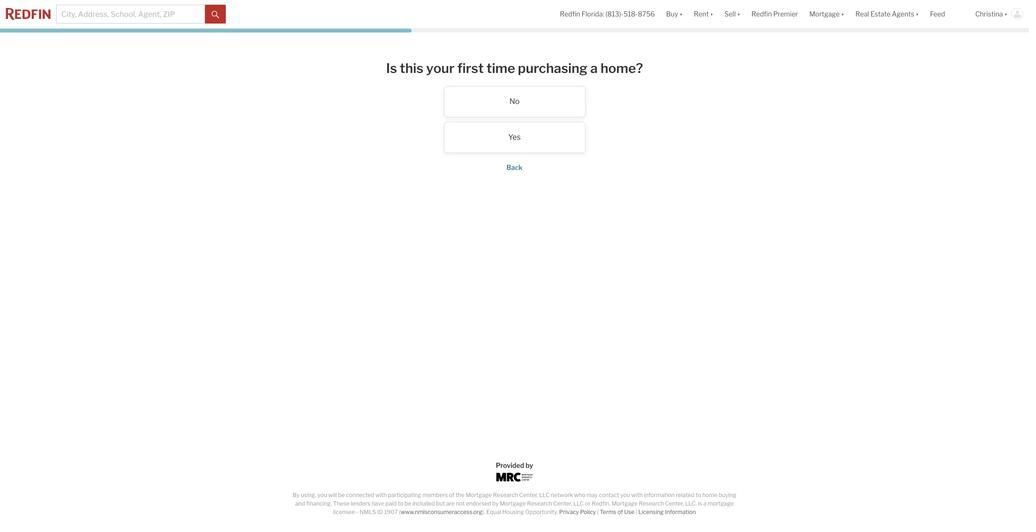 Task type: describe. For each thing, give the bounding box(es) containing it.
of for terms
[[618, 509, 623, 516]]

2 you from the left
[[621, 492, 630, 499]]

mortgage
[[708, 501, 734, 508]]

real estate agents ▾ link
[[856, 0, 919, 28]]

contact
[[599, 492, 619, 499]]

redfin premier
[[752, 10, 798, 18]]

buy ▾
[[666, 10, 683, 18]]

back button
[[507, 163, 523, 171]]

is this your first time purchasing a home? option group
[[326, 86, 703, 153]]

www.nmlsconsumeraccess.org
[[401, 509, 482, 516]]

is
[[386, 60, 397, 76]]

0 horizontal spatial llc
[[539, 492, 550, 499]]

id
[[377, 509, 383, 516]]

information
[[644, 492, 675, 499]]

mortgage up endorsed
[[466, 492, 492, 499]]

0 horizontal spatial center,
[[519, 492, 538, 499]]

1 you from the left
[[318, 492, 327, 499]]

of for members
[[449, 492, 455, 499]]

nmls
[[360, 509, 376, 516]]

▾ inside dropdown button
[[916, 10, 919, 18]]

home
[[702, 492, 718, 499]]

0 horizontal spatial be
[[338, 492, 345, 499]]

purchasing
[[518, 60, 588, 76]]

licensing
[[638, 509, 664, 516]]

have
[[372, 501, 384, 508]]

mortgage up housing
[[500, 501, 526, 508]]

is
[[698, 501, 702, 508]]

network
[[551, 492, 573, 499]]

City, Address, School, Agent, ZIP search field
[[56, 5, 205, 24]]

may
[[587, 492, 598, 499]]

1 horizontal spatial llc
[[573, 501, 584, 508]]

time
[[487, 60, 515, 76]]

sell ▾ button
[[725, 0, 740, 28]]

llc.
[[685, 501, 697, 508]]

estate
[[871, 10, 891, 18]]

(813)-
[[606, 10, 624, 18]]

paid
[[385, 501, 397, 508]]

sell ▾ button
[[719, 0, 746, 28]]

but
[[436, 501, 445, 508]]

information
[[665, 509, 696, 516]]

premier
[[773, 10, 798, 18]]

buy ▾ button
[[666, 0, 683, 28]]

).
[[482, 509, 485, 516]]

privacy
[[559, 509, 579, 516]]

this
[[400, 60, 423, 76]]

yes
[[508, 133, 521, 142]]

equal
[[486, 509, 501, 516]]

and
[[295, 501, 305, 508]]

rent ▾ button
[[688, 0, 719, 28]]

real estate agents ▾
[[856, 10, 919, 18]]

your
[[426, 60, 455, 76]]

by inside "by using, you will be connected with participating members of the mortgage research center, llc network who may contact you with information related to home buying and financing. these lenders have paid to be included but are not endorsed by mortgage research center, llc or redfin. mortgage research center, llc. is a mortgage licensee - nmls id 1907 ("
[[492, 501, 499, 508]]

no
[[509, 97, 520, 106]]

1 horizontal spatial by
[[526, 462, 533, 470]]

1 horizontal spatial center,
[[553, 501, 572, 508]]

1907
[[384, 509, 398, 516]]

is this your first time purchasing a home?
[[386, 60, 643, 76]]

these
[[333, 501, 350, 508]]

feed button
[[925, 0, 970, 28]]

buying
[[719, 492, 737, 499]]

terms of use link
[[600, 509, 635, 516]]

included
[[413, 501, 435, 508]]

florida:
[[582, 10, 604, 18]]

provided
[[496, 462, 524, 470]]

related
[[676, 492, 695, 499]]

submit search image
[[212, 11, 219, 18]]

endorsed
[[466, 501, 491, 508]]

1 vertical spatial to
[[398, 501, 403, 508]]

lenders
[[351, 501, 370, 508]]

mortgage research center image
[[496, 473, 533, 482]]

are
[[446, 501, 455, 508]]

8756
[[638, 10, 655, 18]]



Task type: locate. For each thing, give the bounding box(es) containing it.
or
[[585, 501, 591, 508]]

redfin for redfin premier
[[752, 10, 772, 18]]

0 vertical spatial llc
[[539, 492, 550, 499]]

2 horizontal spatial center,
[[665, 501, 684, 508]]

with
[[375, 492, 387, 499], [631, 492, 643, 499]]

to up (
[[398, 501, 403, 508]]

3 ▾ from the left
[[737, 10, 740, 18]]

2 redfin from the left
[[752, 10, 772, 18]]

to up is
[[696, 492, 701, 499]]

rent ▾ button
[[694, 0, 713, 28]]

0 horizontal spatial by
[[492, 501, 499, 508]]

opportunity.
[[525, 509, 558, 516]]

mortgage ▾
[[809, 10, 844, 18]]

provided by
[[496, 462, 533, 470]]

redfin left premier
[[752, 10, 772, 18]]

connected
[[346, 492, 374, 499]]

members
[[423, 492, 448, 499]]

mortgage ▾ button
[[809, 0, 844, 28]]

mortgage inside dropdown button
[[809, 10, 840, 18]]

www.nmlsconsumeraccess.org link
[[401, 509, 482, 516]]

by
[[293, 492, 300, 499]]

0 horizontal spatial of
[[449, 492, 455, 499]]

▾ for mortgage ▾
[[841, 10, 844, 18]]

center,
[[519, 492, 538, 499], [553, 501, 572, 508], [665, 501, 684, 508]]

0 horizontal spatial redfin
[[560, 10, 580, 18]]

buy ▾ button
[[661, 0, 688, 28]]

licensee
[[333, 509, 355, 516]]

| right use in the bottom right of the page
[[636, 509, 637, 516]]

5 ▾ from the left
[[916, 10, 919, 18]]

a home?
[[590, 60, 643, 76]]

who
[[574, 492, 585, 499]]

using,
[[301, 492, 316, 499]]

terms
[[600, 509, 616, 516]]

1 vertical spatial be
[[405, 501, 411, 508]]

sell
[[725, 10, 736, 18]]

center, up opportunity. on the bottom of the page
[[519, 492, 538, 499]]

back
[[507, 163, 523, 171]]

mortgage up use in the bottom right of the page
[[612, 501, 638, 508]]

research
[[493, 492, 518, 499], [527, 501, 552, 508], [639, 501, 664, 508]]

by using, you will be connected with participating members of the mortgage research center, llc network who may contact you with information related to home buying and financing. these lenders have paid to be included but are not endorsed by mortgage research center, llc or redfin. mortgage research center, llc. is a mortgage licensee - nmls id 1907 (
[[293, 492, 737, 516]]

0 vertical spatial of
[[449, 492, 455, 499]]

agents
[[892, 10, 914, 18]]

1 horizontal spatial |
[[636, 509, 637, 516]]

with up have on the left
[[375, 492, 387, 499]]

llc
[[539, 492, 550, 499], [573, 501, 584, 508]]

of
[[449, 492, 455, 499], [618, 509, 623, 516]]

financing.
[[306, 501, 332, 508]]

1 vertical spatial by
[[492, 501, 499, 508]]

mortgage left real
[[809, 10, 840, 18]]

to
[[696, 492, 701, 499], [398, 501, 403, 508]]

real estate agents ▾ button
[[850, 0, 925, 28]]

rent ▾
[[694, 10, 713, 18]]

redfin florida: (813)-518-8756
[[560, 10, 655, 18]]

privacy policy link
[[559, 509, 596, 516]]

1 horizontal spatial be
[[405, 501, 411, 508]]

of left use in the bottom right of the page
[[618, 509, 623, 516]]

www.nmlsconsumeraccess.org ). equal housing opportunity. privacy policy | terms of use | licensing information
[[401, 509, 696, 516]]

1 horizontal spatial redfin
[[752, 10, 772, 18]]

1 horizontal spatial of
[[618, 509, 623, 516]]

of inside "by using, you will be connected with participating members of the mortgage research center, llc network who may contact you with information related to home buying and financing. these lenders have paid to be included but are not endorsed by mortgage research center, llc or redfin. mortgage research center, llc. is a mortgage licensee - nmls id 1907 ("
[[449, 492, 455, 499]]

▾ left real
[[841, 10, 844, 18]]

feed
[[930, 10, 945, 18]]

llc up opportunity. on the bottom of the page
[[539, 492, 550, 499]]

▾ right christina
[[1004, 10, 1008, 18]]

a
[[703, 501, 707, 508]]

1 vertical spatial llc
[[573, 501, 584, 508]]

christina ▾
[[975, 10, 1008, 18]]

real
[[856, 10, 869, 18]]

-
[[356, 509, 358, 516]]

redfin.
[[592, 501, 610, 508]]

redfin premier button
[[746, 0, 804, 28]]

2 horizontal spatial research
[[639, 501, 664, 508]]

▾ for christina ▾
[[1004, 10, 1008, 18]]

will
[[328, 492, 337, 499]]

0 horizontal spatial |
[[597, 509, 599, 516]]

mortgage ▾ button
[[804, 0, 850, 28]]

▾ for rent ▾
[[710, 10, 713, 18]]

research up "licensing"
[[639, 501, 664, 508]]

1 vertical spatial of
[[618, 509, 623, 516]]

1 horizontal spatial to
[[696, 492, 701, 499]]

▾ for sell ▾
[[737, 10, 740, 18]]

housing
[[502, 509, 524, 516]]

0 horizontal spatial research
[[493, 492, 518, 499]]

1 horizontal spatial research
[[527, 501, 552, 508]]

you right contact
[[621, 492, 630, 499]]

1 horizontal spatial with
[[631, 492, 643, 499]]

you
[[318, 492, 327, 499], [621, 492, 630, 499]]

2 | from the left
[[636, 509, 637, 516]]

(
[[399, 509, 401, 516]]

llc up privacy policy link
[[573, 501, 584, 508]]

1 ▾ from the left
[[680, 10, 683, 18]]

518-
[[624, 10, 638, 18]]

the
[[456, 492, 465, 499]]

▾ right sell at the right of page
[[737, 10, 740, 18]]

0 vertical spatial to
[[696, 492, 701, 499]]

▾ right agents
[[916, 10, 919, 18]]

rent
[[694, 10, 709, 18]]

use
[[624, 509, 635, 516]]

redfin inside redfin premier button
[[752, 10, 772, 18]]

▾ right buy
[[680, 10, 683, 18]]

center, up the information
[[665, 501, 684, 508]]

1 redfin from the left
[[560, 10, 580, 18]]

you up financing.
[[318, 492, 327, 499]]

participating
[[388, 492, 421, 499]]

buy
[[666, 10, 678, 18]]

mortgage
[[809, 10, 840, 18], [466, 492, 492, 499], [500, 501, 526, 508], [612, 501, 638, 508]]

of left the
[[449, 492, 455, 499]]

christina
[[975, 10, 1003, 18]]

1 horizontal spatial you
[[621, 492, 630, 499]]

policy
[[580, 509, 596, 516]]

6 ▾ from the left
[[1004, 10, 1008, 18]]

first
[[457, 60, 484, 76]]

4 ▾ from the left
[[841, 10, 844, 18]]

0 horizontal spatial you
[[318, 492, 327, 499]]

|
[[597, 509, 599, 516], [636, 509, 637, 516]]

| down redfin.
[[597, 509, 599, 516]]

1 | from the left
[[597, 509, 599, 516]]

redfin for redfin florida: (813)-518-8756
[[560, 10, 580, 18]]

▾ for buy ▾
[[680, 10, 683, 18]]

with up use in the bottom right of the page
[[631, 492, 643, 499]]

be down participating
[[405, 501, 411, 508]]

center, down the network
[[553, 501, 572, 508]]

redfin left florida:
[[560, 10, 580, 18]]

0 vertical spatial be
[[338, 492, 345, 499]]

0 vertical spatial by
[[526, 462, 533, 470]]

1 with from the left
[[375, 492, 387, 499]]

research up opportunity. on the bottom of the page
[[527, 501, 552, 508]]

▾ right rent
[[710, 10, 713, 18]]

by up mortgage research center "image"
[[526, 462, 533, 470]]

0 horizontal spatial with
[[375, 492, 387, 499]]

sell ▾
[[725, 10, 740, 18]]

not
[[456, 501, 465, 508]]

2 with from the left
[[631, 492, 643, 499]]

2 ▾ from the left
[[710, 10, 713, 18]]

by up 'equal'
[[492, 501, 499, 508]]

0 horizontal spatial to
[[398, 501, 403, 508]]

research up housing
[[493, 492, 518, 499]]

be up these
[[338, 492, 345, 499]]



Task type: vqa. For each thing, say whether or not it's contained in the screenshot.
8756
yes



